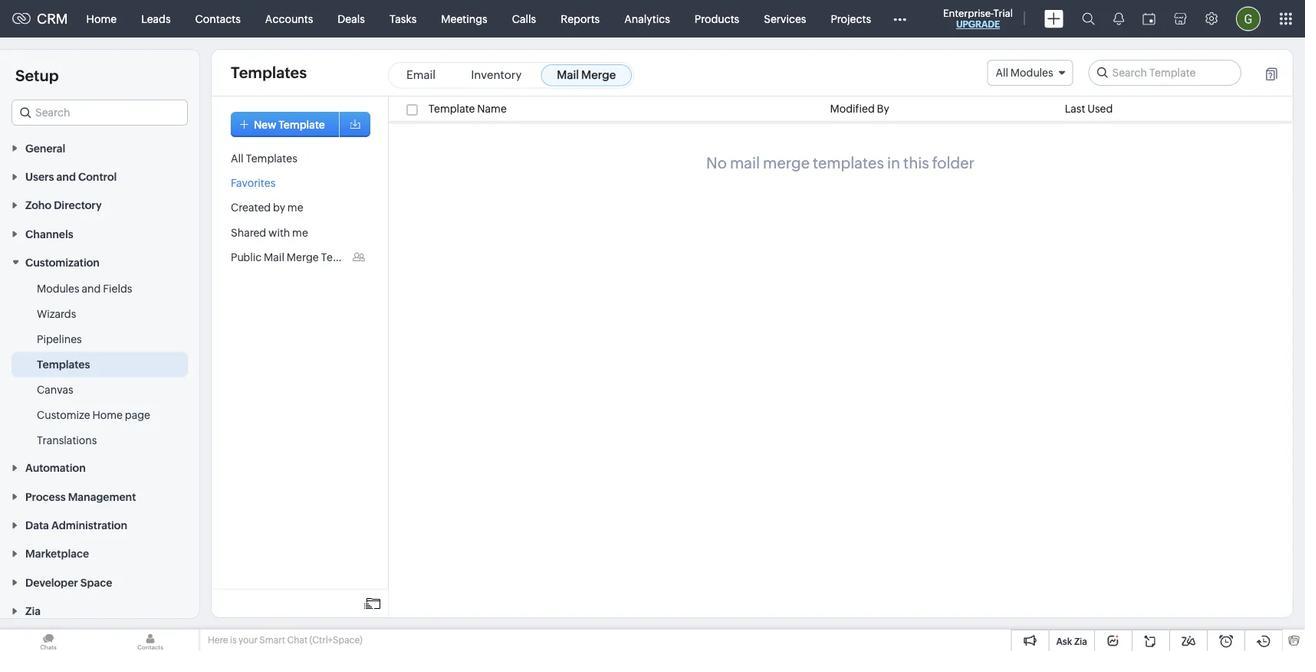 Task type: describe. For each thing, give the bounding box(es) containing it.
canvas
[[37, 384, 73, 396]]

mail
[[730, 154, 760, 172]]

with
[[268, 226, 290, 239]]

and for modules
[[82, 283, 101, 295]]

data
[[25, 520, 49, 532]]

public mail merge templates
[[231, 251, 373, 264]]

0 vertical spatial home
[[86, 13, 117, 25]]

profile element
[[1227, 0, 1270, 37]]

canvas link
[[37, 382, 73, 398]]

ask zia
[[1056, 637, 1087, 647]]

search image
[[1082, 12, 1095, 25]]

customize home page link
[[37, 408, 150, 423]]

folder
[[932, 154, 975, 172]]

inventory
[[471, 68, 522, 82]]

calls link
[[500, 0, 548, 37]]

all templates link
[[231, 152, 297, 164]]

mail merge
[[557, 68, 616, 82]]

enterprise-
[[943, 7, 993, 19]]

templates
[[813, 154, 884, 172]]

0 horizontal spatial merge
[[287, 251, 319, 264]]

developer space
[[25, 577, 112, 589]]

deals link
[[325, 0, 377, 37]]

automation button
[[0, 454, 199, 482]]

leads
[[141, 13, 171, 25]]

meetings link
[[429, 0, 500, 37]]

customization
[[25, 257, 100, 269]]

setup
[[15, 67, 59, 84]]

no
[[706, 154, 727, 172]]

merge
[[763, 154, 810, 172]]

created by me
[[231, 202, 303, 214]]

contacts
[[195, 13, 241, 25]]

used
[[1087, 103, 1113, 115]]

shared with me link
[[231, 226, 308, 239]]

this
[[903, 154, 929, 172]]

control
[[78, 171, 117, 183]]

process
[[25, 491, 66, 503]]

deals
[[338, 13, 365, 25]]

shared with me
[[231, 226, 308, 239]]

users and control
[[25, 171, 117, 183]]

here
[[208, 636, 228, 646]]

created by me link
[[231, 202, 303, 214]]

email
[[406, 68, 436, 82]]

public
[[231, 251, 262, 264]]

email link
[[390, 64, 452, 86]]

create menu element
[[1035, 0, 1073, 37]]

accounts
[[265, 13, 313, 25]]

by for modified
[[877, 103, 889, 115]]

trial
[[993, 7, 1013, 19]]

1 horizontal spatial zia
[[1074, 637, 1087, 647]]

management
[[68, 491, 136, 503]]

crm
[[37, 11, 68, 27]]

profile image
[[1236, 7, 1261, 31]]

no mail merge templates in this folder
[[706, 154, 975, 172]]

new template
[[254, 118, 325, 131]]

upgrade
[[956, 19, 1000, 30]]

Other Modules field
[[883, 7, 916, 31]]

general button
[[0, 133, 199, 162]]

shared
[[231, 226, 266, 239]]

leads link
[[129, 0, 183, 37]]

new
[[254, 118, 276, 131]]

signals image
[[1113, 12, 1124, 25]]

favorites link
[[231, 177, 276, 189]]

services link
[[752, 0, 818, 37]]

contacts link
[[183, 0, 253, 37]]

smart
[[259, 636, 285, 646]]

customize home page
[[37, 409, 150, 421]]

calendar image
[[1143, 13, 1156, 25]]

help image
[[1266, 67, 1277, 81]]

calls
[[512, 13, 536, 25]]

favorites
[[231, 177, 276, 189]]

chat
[[287, 636, 308, 646]]

wizards
[[37, 308, 76, 320]]

me for shared with me
[[292, 226, 308, 239]]

Search text field
[[12, 100, 187, 125]]

all for all templates
[[231, 152, 243, 164]]

modified
[[830, 103, 875, 115]]

zia button
[[0, 597, 199, 625]]

customize
[[37, 409, 90, 421]]

automation
[[25, 462, 86, 475]]

tasks
[[389, 13, 417, 25]]

general
[[25, 142, 65, 154]]

public mail merge templates link
[[231, 251, 373, 264]]

translations
[[37, 435, 97, 447]]

modules and fields
[[37, 283, 132, 295]]

administration
[[51, 520, 127, 532]]

home inside customization 'region'
[[92, 409, 123, 421]]

accounts link
[[253, 0, 325, 37]]

reports
[[561, 13, 600, 25]]

data administration button
[[0, 511, 199, 540]]



Task type: vqa. For each thing, say whether or not it's contained in the screenshot.
Administration
yes



Task type: locate. For each thing, give the bounding box(es) containing it.
and inside users and control dropdown button
[[56, 171, 76, 183]]

home
[[86, 13, 117, 25], [92, 409, 123, 421]]

1 horizontal spatial all
[[996, 67, 1008, 79]]

0 vertical spatial merge
[[581, 68, 616, 82]]

analytics
[[624, 13, 670, 25]]

customization region
[[0, 277, 199, 454]]

0 vertical spatial me
[[287, 202, 303, 214]]

crm link
[[12, 11, 68, 27]]

modules inside all modules field
[[1011, 67, 1053, 79]]

inventory link
[[455, 64, 538, 86]]

template inside "new template" dropdown button
[[279, 118, 325, 131]]

me for created by me
[[287, 202, 303, 214]]

data administration
[[25, 520, 127, 532]]

merge down 'with'
[[287, 251, 319, 264]]

translations link
[[37, 433, 97, 448]]

users and control button
[[0, 162, 199, 191]]

1 vertical spatial zia
[[1074, 637, 1087, 647]]

0 vertical spatial all
[[996, 67, 1008, 79]]

modules up wizards link
[[37, 283, 79, 295]]

merge
[[581, 68, 616, 82], [287, 251, 319, 264]]

mail
[[557, 68, 579, 82], [264, 251, 284, 264]]

home left page on the left
[[92, 409, 123, 421]]

1 vertical spatial modules
[[37, 283, 79, 295]]

home link
[[74, 0, 129, 37]]

by for created
[[273, 202, 285, 214]]

directory
[[54, 199, 102, 212]]

0 vertical spatial by
[[877, 103, 889, 115]]

chats image
[[0, 630, 97, 652]]

all
[[996, 67, 1008, 79], [231, 152, 243, 164]]

1 horizontal spatial modules
[[1011, 67, 1053, 79]]

All Modules field
[[987, 60, 1073, 86]]

signals element
[[1104, 0, 1133, 38]]

zoho directory
[[25, 199, 102, 212]]

and inside modules and fields link
[[82, 283, 101, 295]]

products link
[[682, 0, 752, 37]]

all modules
[[996, 67, 1053, 79]]

0 horizontal spatial mail
[[264, 251, 284, 264]]

channels
[[25, 228, 73, 240]]

name
[[477, 103, 507, 115]]

process management button
[[0, 482, 199, 511]]

0 vertical spatial zia
[[25, 606, 41, 618]]

1 horizontal spatial template
[[428, 103, 475, 115]]

and right the "users"
[[56, 171, 76, 183]]

modules down 'create menu' element
[[1011, 67, 1053, 79]]

developer space button
[[0, 568, 199, 597]]

users
[[25, 171, 54, 183]]

wizards link
[[37, 306, 76, 322]]

0 horizontal spatial by
[[273, 202, 285, 214]]

pipelines
[[37, 333, 82, 346]]

projects link
[[818, 0, 883, 37]]

all up favorites link
[[231, 152, 243, 164]]

developer
[[25, 577, 78, 589]]

new template button
[[231, 112, 340, 137]]

and left fields on the top of the page
[[82, 283, 101, 295]]

all for all modules
[[996, 67, 1008, 79]]

0 horizontal spatial and
[[56, 171, 76, 183]]

1 vertical spatial and
[[82, 283, 101, 295]]

pipelines link
[[37, 332, 82, 347]]

projects
[[831, 13, 871, 25]]

all inside field
[[996, 67, 1008, 79]]

1 vertical spatial mail
[[264, 251, 284, 264]]

zia
[[25, 606, 41, 618], [1074, 637, 1087, 647]]

template right new
[[279, 118, 325, 131]]

here is your smart chat (ctrl+space)
[[208, 636, 362, 646]]

1 vertical spatial merge
[[287, 251, 319, 264]]

mail merge link
[[541, 64, 632, 86]]

and for users
[[56, 171, 76, 183]]

meetings
[[441, 13, 487, 25]]

all templates
[[231, 152, 297, 164]]

0 vertical spatial mail
[[557, 68, 579, 82]]

templates inside customization 'region'
[[37, 359, 90, 371]]

zoho directory button
[[0, 191, 199, 219]]

template
[[428, 103, 475, 115], [279, 118, 325, 131]]

zia inside dropdown button
[[25, 606, 41, 618]]

search element
[[1073, 0, 1104, 38]]

fields
[[103, 283, 132, 295]]

channels button
[[0, 219, 199, 248]]

mail down shared with me
[[264, 251, 284, 264]]

1 horizontal spatial mail
[[557, 68, 579, 82]]

mail down reports link
[[557, 68, 579, 82]]

marketplace button
[[0, 540, 199, 568]]

0 horizontal spatial modules
[[37, 283, 79, 295]]

zia up chats image
[[25, 606, 41, 618]]

your
[[238, 636, 258, 646]]

me up 'with'
[[287, 202, 303, 214]]

me right 'with'
[[292, 226, 308, 239]]

merge down reports link
[[581, 68, 616, 82]]

enterprise-trial upgrade
[[943, 7, 1013, 30]]

1 vertical spatial by
[[273, 202, 285, 214]]

create menu image
[[1044, 10, 1064, 28]]

1 vertical spatial me
[[292, 226, 308, 239]]

(ctrl+space)
[[309, 636, 362, 646]]

1 horizontal spatial and
[[82, 283, 101, 295]]

0 vertical spatial and
[[56, 171, 76, 183]]

by up 'with'
[[273, 202, 285, 214]]

home right crm at the top left
[[86, 13, 117, 25]]

all down the upgrade
[[996, 67, 1008, 79]]

1 horizontal spatial by
[[877, 103, 889, 115]]

by right modified
[[877, 103, 889, 115]]

templates
[[231, 64, 307, 82], [246, 152, 297, 164], [321, 251, 373, 264], [37, 359, 90, 371]]

0 horizontal spatial zia
[[25, 606, 41, 618]]

0 vertical spatial modules
[[1011, 67, 1053, 79]]

customization button
[[0, 248, 199, 277]]

zia right ask
[[1074, 637, 1087, 647]]

process management
[[25, 491, 136, 503]]

contacts image
[[102, 630, 199, 652]]

zoho
[[25, 199, 51, 212]]

1 vertical spatial home
[[92, 409, 123, 421]]

created
[[231, 202, 271, 214]]

last used
[[1065, 103, 1113, 115]]

0 horizontal spatial all
[[231, 152, 243, 164]]

0 horizontal spatial template
[[279, 118, 325, 131]]

modules
[[1011, 67, 1053, 79], [37, 283, 79, 295]]

by
[[877, 103, 889, 115], [273, 202, 285, 214]]

marketplace
[[25, 548, 89, 561]]

modules inside modules and fields link
[[37, 283, 79, 295]]

templates link
[[37, 357, 90, 372]]

is
[[230, 636, 237, 646]]

page
[[125, 409, 150, 421]]

0 vertical spatial template
[[428, 103, 475, 115]]

1 vertical spatial template
[[279, 118, 325, 131]]

me
[[287, 202, 303, 214], [292, 226, 308, 239]]

services
[[764, 13, 806, 25]]

space
[[80, 577, 112, 589]]

template name
[[428, 103, 507, 115]]

1 vertical spatial all
[[231, 152, 243, 164]]

None field
[[12, 100, 188, 126]]

products
[[695, 13, 739, 25]]

template left name
[[428, 103, 475, 115]]

and
[[56, 171, 76, 183], [82, 283, 101, 295]]

ask
[[1056, 637, 1072, 647]]

Search Template text field
[[1089, 61, 1241, 85]]

in
[[887, 154, 900, 172]]

1 horizontal spatial merge
[[581, 68, 616, 82]]

modified by
[[830, 103, 889, 115]]



